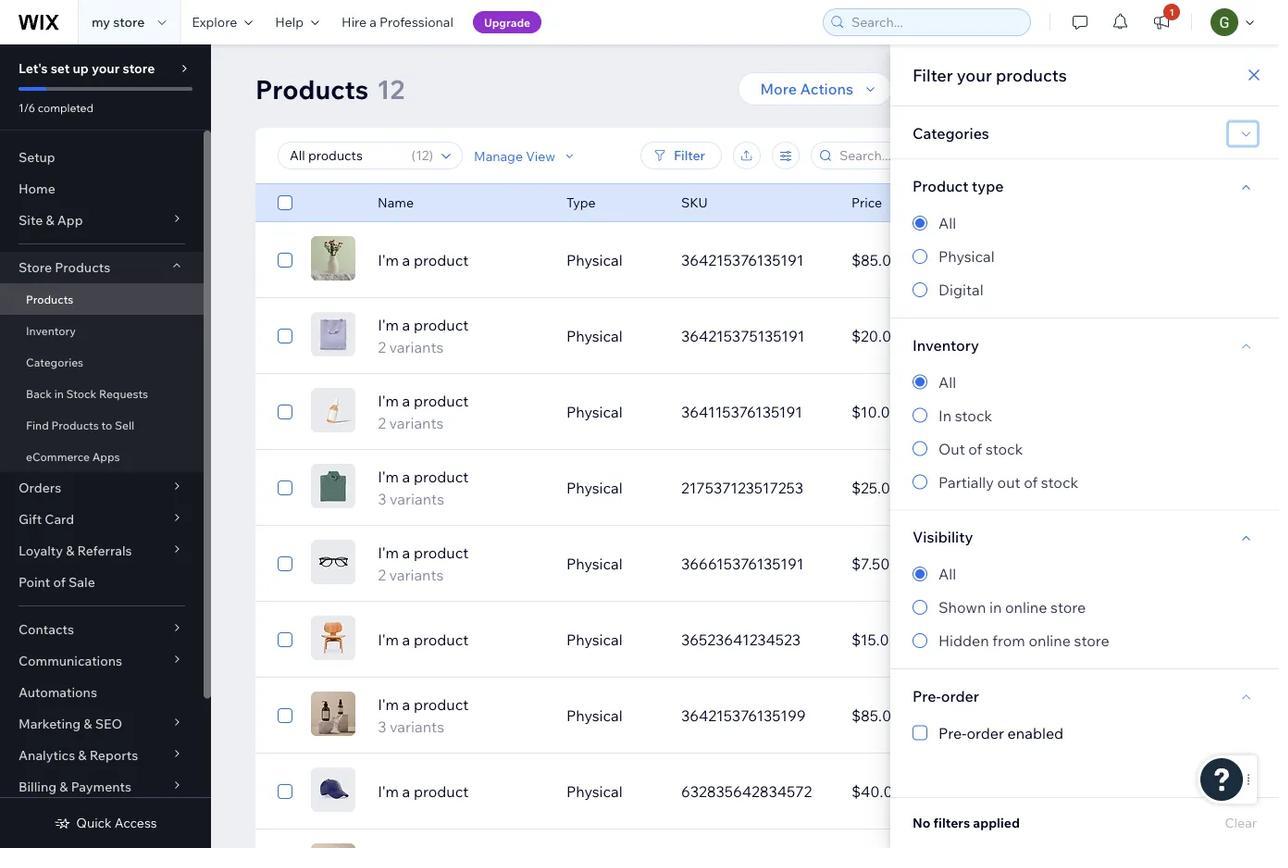 Task type: describe. For each thing, give the bounding box(es) containing it.
type
[[567, 194, 596, 211]]

physical link for 366615376135191
[[556, 542, 670, 586]]

1/6 completed
[[19, 100, 94, 114]]

point of sale link
[[0, 567, 204, 598]]

5 product from the top
[[414, 543, 469, 562]]

store products
[[19, 259, 110, 275]]

setup link
[[0, 142, 204, 173]]

i'm a product 2 variants for 364215375135191
[[378, 316, 469, 356]]

2 product from the top
[[414, 316, 469, 334]]

hidden
[[939, 631, 990, 650]]

Unsaved view field
[[284, 143, 406, 169]]

sell
[[115, 418, 134, 432]]

orders button
[[0, 472, 204, 504]]

$40.00
[[852, 782, 903, 801]]

online for from
[[1029, 631, 1071, 650]]

more actions
[[761, 80, 854, 98]]

partially
[[939, 473, 994, 491]]

back
[[26, 387, 52, 400]]

pre- for pre-order
[[913, 686, 941, 705]]

$15.00 link
[[841, 618, 983, 662]]

$10.00 link
[[841, 390, 983, 434]]

store up hidden from online store
[[1051, 598, 1086, 617]]

5 i'm from the top
[[378, 543, 399, 562]]

reports
[[90, 747, 138, 763]]

pre-order
[[913, 686, 980, 705]]

all for in stock
[[939, 373, 957, 391]]

store right my
[[113, 14, 145, 30]]

order for pre-order enabled
[[967, 724, 1005, 742]]

1 i'm from the top
[[378, 251, 399, 269]]

products 12
[[256, 73, 405, 105]]

$20.00
[[852, 327, 901, 345]]

$25.00 link
[[841, 466, 983, 510]]

communications
[[19, 653, 122, 669]]

i'm a product 3 variants for 364215376135199
[[378, 695, 469, 736]]

366615376135191
[[681, 555, 804, 573]]

hire a professional link
[[331, 0, 465, 44]]

sale
[[69, 574, 95, 590]]

out of stock
[[939, 439, 1023, 458]]

364115376135191 link
[[670, 390, 841, 434]]

364115376135191
[[681, 403, 803, 421]]

point of sale
[[19, 574, 95, 590]]

shown
[[939, 598, 986, 617]]

payments
[[71, 779, 131, 795]]

in stock
[[939, 406, 993, 425]]

find products to sell
[[26, 418, 134, 432]]

view
[[526, 147, 556, 164]]

of for sale
[[53, 574, 66, 590]]

completed
[[38, 100, 94, 114]]

analytics & reports
[[19, 747, 138, 763]]

home link
[[0, 173, 204, 205]]

analytics & reports button
[[0, 740, 204, 771]]

217537123517253
[[681, 479, 804, 497]]

$10.00
[[852, 403, 900, 421]]

632835642834572 link
[[670, 769, 841, 814]]

upgrade
[[484, 15, 531, 29]]

find
[[26, 418, 49, 432]]

& for billing
[[60, 779, 68, 795]]

order for pre-order
[[941, 686, 980, 705]]

enabled
[[1008, 724, 1064, 742]]

products up the ecommerce apps
[[51, 418, 99, 432]]

364215376135199
[[681, 706, 806, 725]]

& for loyalty
[[66, 543, 74, 559]]

1 product from the top
[[414, 251, 469, 269]]

3 i'm from the top
[[378, 392, 399, 410]]

store right from
[[1074, 631, 1110, 650]]

7 product from the top
[[414, 695, 469, 714]]

store inside sidebar element
[[123, 60, 155, 76]]

12 for products 12
[[377, 73, 405, 105]]

0 vertical spatial stock
[[955, 406, 993, 425]]

i'm a product for 364215376135191
[[378, 251, 469, 269]]

hire
[[342, 14, 367, 30]]

364215376135199 link
[[670, 693, 841, 738]]

$85.00 link for 364215376135199
[[841, 693, 983, 738]]

name
[[378, 194, 414, 211]]

2 for 364215375135191
[[378, 338, 386, 356]]

products inside popup button
[[55, 259, 110, 275]]

store products button
[[0, 252, 204, 283]]

$7.50
[[852, 555, 890, 573]]

back in stock requests link
[[0, 378, 204, 409]]

1 horizontal spatial inventory
[[913, 335, 979, 354]]

marketing
[[19, 716, 81, 732]]

home
[[19, 181, 55, 197]]

manage
[[474, 147, 523, 164]]

1 horizontal spatial your
[[957, 64, 992, 85]]

professional
[[380, 14, 454, 30]]

7 i'm from the top
[[378, 695, 399, 714]]

$15.00
[[852, 631, 899, 649]]

loyalty & referrals
[[19, 543, 132, 559]]

i'm a product link for 632835642834572
[[367, 780, 556, 803]]

1
[[1170, 6, 1174, 18]]

ecommerce apps link
[[0, 441, 204, 472]]

physical link for 36523641234523
[[556, 618, 670, 662]]

let's set up your store
[[19, 60, 155, 76]]

from
[[993, 631, 1026, 650]]

physical link for 364215376135199
[[556, 693, 670, 738]]

shown in online store
[[939, 598, 1086, 617]]

site & app
[[19, 212, 83, 228]]

sku
[[681, 194, 708, 211]]

(
[[412, 147, 416, 163]]

2 horizontal spatial of
[[1024, 473, 1038, 491]]

8 i'm from the top
[[378, 782, 399, 801]]

4 product from the top
[[414, 468, 469, 486]]

i'm a product for 632835642834572
[[378, 782, 469, 801]]

actions
[[801, 80, 854, 98]]

$20.00 link
[[841, 314, 983, 358]]

no filters applied
[[913, 815, 1020, 831]]

variants for 364215375135191
[[389, 338, 444, 356]]

pre- for pre-order enabled
[[939, 724, 967, 742]]

3 for 364215376135199
[[378, 718, 386, 736]]

)
[[429, 147, 433, 163]]

hire a professional
[[342, 14, 454, 30]]

option group for product type
[[913, 212, 1257, 301]]

2 vertical spatial stock
[[1041, 473, 1079, 491]]

quick access
[[76, 815, 157, 831]]

i'm a product link for 364215376135191
[[367, 249, 556, 271]]

2 i'm from the top
[[378, 316, 399, 334]]

all for physical
[[939, 214, 957, 232]]

billing & payments
[[19, 779, 131, 795]]

quick access button
[[54, 815, 157, 831]]

physical link for 364115376135191
[[556, 390, 670, 434]]

3 product from the top
[[414, 392, 469, 410]]

$7.50 link
[[841, 542, 983, 586]]



Task type: vqa. For each thing, say whether or not it's contained in the screenshot.
phone to the top
no



Task type: locate. For each thing, give the bounding box(es) containing it.
0 vertical spatial pre-
[[913, 686, 941, 705]]

2 2 from the top
[[378, 414, 386, 432]]

$85.00 link for 364215376135191
[[841, 238, 983, 282]]

0 vertical spatial option group
[[913, 212, 1257, 301]]

i'm a product 2 variants for 364115376135191
[[378, 392, 469, 432]]

0 vertical spatial i'm a product link
[[367, 249, 556, 271]]

in inside sidebar element
[[54, 387, 64, 400]]

2 variants from the top
[[389, 414, 444, 432]]

inventory link
[[0, 315, 204, 346]]

None checkbox
[[278, 192, 293, 214], [278, 249, 293, 271], [278, 325, 293, 347], [278, 401, 293, 423], [278, 553, 293, 575], [278, 780, 293, 803], [278, 192, 293, 214], [278, 249, 293, 271], [278, 325, 293, 347], [278, 401, 293, 423], [278, 553, 293, 575], [278, 780, 293, 803]]

filter for filter
[[674, 147, 705, 163]]

1 vertical spatial categories
[[26, 355, 83, 369]]

option group for inventory
[[913, 371, 1257, 493]]

& inside popup button
[[66, 543, 74, 559]]

1 horizontal spatial in
[[990, 598, 1002, 617]]

ecommerce
[[26, 449, 90, 463]]

pre- down pre-order
[[939, 724, 967, 742]]

physical link for 364215376135191
[[556, 238, 670, 282]]

online
[[1005, 598, 1048, 617], [1029, 631, 1071, 650]]

2 vertical spatial 2
[[378, 566, 386, 584]]

gift card
[[19, 511, 74, 527]]

1 vertical spatial 3
[[378, 718, 386, 736]]

physical for 632835642834572
[[567, 782, 623, 801]]

marketing & seo
[[19, 716, 122, 732]]

pre- inside option
[[939, 724, 967, 742]]

search... field up product
[[834, 143, 1027, 169]]

1 vertical spatial all
[[939, 373, 957, 391]]

0 horizontal spatial of
[[53, 574, 66, 590]]

2 $85.00 link from the top
[[841, 693, 983, 738]]

6 i'm from the top
[[378, 631, 399, 649]]

$85.00 up '$40.00'
[[852, 706, 901, 725]]

1 variants from the top
[[389, 338, 444, 356]]

stock
[[66, 387, 97, 400]]

1 vertical spatial of
[[1024, 473, 1038, 491]]

back in stock requests
[[26, 387, 148, 400]]

card
[[45, 511, 74, 527]]

analytics
[[19, 747, 75, 763]]

2 i'm a product from the top
[[378, 631, 469, 649]]

search... field up filter your products
[[846, 9, 1025, 35]]

of for stock
[[969, 439, 983, 458]]

all down product
[[939, 214, 957, 232]]

1 vertical spatial filter
[[674, 147, 705, 163]]

2 vertical spatial i'm a product
[[378, 782, 469, 801]]

1 button
[[1142, 0, 1182, 44]]

2 vertical spatial all
[[939, 565, 957, 583]]

visibility
[[913, 528, 973, 546]]

order inside option
[[967, 724, 1005, 742]]

2 all from the top
[[939, 373, 957, 391]]

$85.00 link down "$15.00" link
[[841, 693, 983, 738]]

orders
[[19, 480, 61, 496]]

physical for 366615376135191
[[567, 555, 623, 573]]

&
[[46, 212, 54, 228], [66, 543, 74, 559], [84, 716, 92, 732], [78, 747, 87, 763], [60, 779, 68, 795]]

0 horizontal spatial inventory
[[26, 324, 76, 337]]

setup
[[19, 149, 55, 165]]

1 i'm a product link from the top
[[367, 249, 556, 271]]

your right up
[[92, 60, 120, 76]]

filter button
[[641, 142, 722, 169]]

2 i'm a product link from the top
[[367, 629, 556, 651]]

0 vertical spatial i'm a product 3 variants
[[378, 468, 469, 508]]

3 physical link from the top
[[556, 390, 670, 434]]

inventory down products link
[[26, 324, 76, 337]]

your
[[92, 60, 120, 76], [957, 64, 992, 85]]

1 $85.00 link from the top
[[841, 238, 983, 282]]

5 physical link from the top
[[556, 542, 670, 586]]

1 horizontal spatial 12
[[416, 147, 429, 163]]

2 physical link from the top
[[556, 314, 670, 358]]

0 vertical spatial in
[[54, 387, 64, 400]]

& left seo
[[84, 716, 92, 732]]

$85.00 link down price on the right of the page
[[841, 238, 983, 282]]

& for analytics
[[78, 747, 87, 763]]

physical for 364115376135191
[[567, 403, 623, 421]]

2 $85.00 from the top
[[852, 706, 901, 725]]

3 i'm a product from the top
[[378, 782, 469, 801]]

0 horizontal spatial in
[[54, 387, 64, 400]]

loyalty & referrals button
[[0, 535, 204, 567]]

1 i'm a product from the top
[[378, 251, 469, 269]]

variants for 364215376135199
[[390, 718, 444, 736]]

inventory
[[26, 324, 76, 337], [913, 335, 979, 354]]

i'm a product 3 variants
[[378, 468, 469, 508], [378, 695, 469, 736]]

hidden from online store
[[939, 631, 1110, 650]]

4 variants from the top
[[389, 566, 444, 584]]

2 i'm a product 2 variants from the top
[[378, 392, 469, 432]]

0 vertical spatial $85.00 link
[[841, 238, 983, 282]]

filters
[[934, 815, 970, 831]]

products up products link
[[55, 259, 110, 275]]

billing
[[19, 779, 57, 795]]

4 i'm from the top
[[378, 468, 399, 486]]

3 i'm a product 2 variants from the top
[[378, 543, 469, 584]]

1 vertical spatial in
[[990, 598, 1002, 617]]

1 vertical spatial $85.00 link
[[841, 693, 983, 738]]

all up shown
[[939, 565, 957, 583]]

more
[[761, 80, 797, 98]]

physical for 364215375135191
[[567, 327, 623, 345]]

$85.00
[[852, 251, 901, 269], [852, 706, 901, 725]]

filter for filter your products
[[913, 64, 953, 85]]

i'm a product link
[[367, 249, 556, 271], [367, 629, 556, 651], [367, 780, 556, 803]]

i'm a product 3 variants for 217537123517253
[[378, 468, 469, 508]]

help
[[275, 14, 304, 30]]

1/6
[[19, 100, 35, 114]]

5 variants from the top
[[390, 718, 444, 736]]

in right shown
[[990, 598, 1002, 617]]

gift
[[19, 511, 42, 527]]

0 horizontal spatial 12
[[377, 73, 405, 105]]

site & app button
[[0, 205, 204, 236]]

& for site
[[46, 212, 54, 228]]

in for stock
[[54, 387, 64, 400]]

ecommerce apps
[[26, 449, 120, 463]]

store
[[113, 14, 145, 30], [123, 60, 155, 76], [1051, 598, 1086, 617], [1074, 631, 1110, 650]]

stock right in
[[955, 406, 993, 425]]

12 down hire a professional link
[[377, 73, 405, 105]]

all
[[939, 214, 957, 232], [939, 373, 957, 391], [939, 565, 957, 583]]

4 physical link from the top
[[556, 466, 670, 510]]

out
[[998, 473, 1021, 491]]

variants for 217537123517253
[[390, 490, 444, 508]]

0 horizontal spatial filter
[[674, 147, 705, 163]]

products down store
[[26, 292, 74, 306]]

$40.00 link
[[841, 769, 983, 814]]

$85.00 down price on the right of the page
[[852, 251, 901, 269]]

upgrade button
[[473, 11, 542, 33]]

in
[[939, 406, 952, 425]]

8 product from the top
[[414, 782, 469, 801]]

manage view
[[474, 147, 556, 164]]

3 2 from the top
[[378, 566, 386, 584]]

inventory down digital
[[913, 335, 979, 354]]

12 left manage
[[416, 147, 429, 163]]

1 vertical spatial order
[[967, 724, 1005, 742]]

your inside sidebar element
[[92, 60, 120, 76]]

0 vertical spatial 3
[[378, 490, 386, 508]]

physical
[[939, 247, 995, 266], [567, 251, 623, 269], [567, 327, 623, 345], [567, 403, 623, 421], [567, 479, 623, 497], [567, 555, 623, 573], [567, 631, 623, 649], [567, 706, 623, 725], [567, 782, 623, 801]]

3 option group from the top
[[913, 563, 1257, 652]]

& right site
[[46, 212, 54, 228]]

physical for 364215376135191
[[567, 251, 623, 269]]

1 3 from the top
[[378, 490, 386, 508]]

manage view button
[[474, 147, 578, 164]]

of inside the 'point of sale' link
[[53, 574, 66, 590]]

point
[[19, 574, 50, 590]]

i'm a product 2 variants for 366615376135191
[[378, 543, 469, 584]]

online up hidden from online store
[[1005, 598, 1048, 617]]

type
[[972, 177, 1004, 195]]

online right from
[[1029, 631, 1071, 650]]

632835642834572
[[681, 782, 812, 801]]

6 physical link from the top
[[556, 618, 670, 662]]

pre- down "$15.00" link
[[913, 686, 941, 705]]

physical for 36523641234523
[[567, 631, 623, 649]]

7 physical link from the top
[[556, 693, 670, 738]]

& inside dropdown button
[[60, 779, 68, 795]]

1 horizontal spatial categories
[[913, 123, 990, 142]]

product
[[913, 177, 969, 195]]

Search... field
[[846, 9, 1025, 35], [834, 143, 1027, 169]]

1 horizontal spatial filter
[[913, 64, 953, 85]]

1 option group from the top
[[913, 212, 1257, 301]]

1 i'm a product 2 variants from the top
[[378, 316, 469, 356]]

0 vertical spatial categories
[[913, 123, 990, 142]]

0 vertical spatial 12
[[377, 73, 405, 105]]

3 all from the top
[[939, 565, 957, 583]]

of
[[969, 439, 983, 458], [1024, 473, 1038, 491], [53, 574, 66, 590]]

364215376135191
[[681, 251, 804, 269]]

1 vertical spatial i'm a product 2 variants
[[378, 392, 469, 432]]

products
[[996, 64, 1067, 85]]

gift card button
[[0, 504, 204, 535]]

2 3 from the top
[[378, 718, 386, 736]]

filter inside button
[[674, 147, 705, 163]]

digital
[[939, 281, 984, 299]]

1 vertical spatial stock
[[986, 439, 1023, 458]]

products down help button
[[256, 73, 369, 105]]

sidebar element
[[0, 44, 211, 848]]

help button
[[264, 0, 331, 44]]

physical link
[[556, 238, 670, 282], [556, 314, 670, 358], [556, 390, 670, 434], [556, 466, 670, 510], [556, 542, 670, 586], [556, 618, 670, 662], [556, 693, 670, 738], [556, 769, 670, 814]]

pre-
[[913, 686, 941, 705], [939, 724, 967, 742]]

store down my store
[[123, 60, 155, 76]]

2 for 364115376135191
[[378, 414, 386, 432]]

1 horizontal spatial of
[[969, 439, 983, 458]]

apps
[[92, 449, 120, 463]]

1 vertical spatial i'm a product 3 variants
[[378, 695, 469, 736]]

categories up back on the left top
[[26, 355, 83, 369]]

in for online
[[990, 598, 1002, 617]]

physical for 364215376135199
[[567, 706, 623, 725]]

order left enabled
[[967, 724, 1005, 742]]

1 physical link from the top
[[556, 238, 670, 282]]

option group
[[913, 212, 1257, 301], [913, 371, 1257, 493], [913, 563, 1257, 652]]

automations
[[19, 684, 97, 700]]

products
[[256, 73, 369, 105], [55, 259, 110, 275], [26, 292, 74, 306], [51, 418, 99, 432]]

0 vertical spatial online
[[1005, 598, 1048, 617]]

& left reports
[[78, 747, 87, 763]]

0 vertical spatial i'm a product
[[378, 251, 469, 269]]

0 vertical spatial i'm a product 2 variants
[[378, 316, 469, 356]]

in right back on the left top
[[54, 387, 64, 400]]

variants for 366615376135191
[[389, 566, 444, 584]]

$85.00 for 364215376135199
[[852, 706, 901, 725]]

2 for 366615376135191
[[378, 566, 386, 584]]

364215375135191
[[681, 327, 805, 345]]

1 vertical spatial pre-
[[939, 724, 967, 742]]

physical link for 364215375135191
[[556, 314, 670, 358]]

1 vertical spatial search... field
[[834, 143, 1027, 169]]

& right loyalty
[[66, 543, 74, 559]]

0 vertical spatial all
[[939, 214, 957, 232]]

Pre-order enabled checkbox
[[913, 722, 1257, 744]]

physical for 217537123517253
[[567, 479, 623, 497]]

364215376135191 link
[[670, 238, 841, 282]]

1 vertical spatial i'm a product
[[378, 631, 469, 649]]

marketing & seo button
[[0, 708, 204, 740]]

your left products
[[957, 64, 992, 85]]

& right billing
[[60, 779, 68, 795]]

stock up partially out of stock
[[986, 439, 1023, 458]]

categories inside sidebar element
[[26, 355, 83, 369]]

1 vertical spatial 12
[[416, 147, 429, 163]]

3 i'm a product link from the top
[[367, 780, 556, 803]]

inventory inside 'link'
[[26, 324, 76, 337]]

1 i'm a product 3 variants from the top
[[378, 468, 469, 508]]

1 all from the top
[[939, 214, 957, 232]]

3 for 217537123517253
[[378, 490, 386, 508]]

None checkbox
[[278, 477, 293, 499], [278, 629, 293, 651], [278, 705, 293, 727], [278, 477, 293, 499], [278, 629, 293, 651], [278, 705, 293, 727]]

1 vertical spatial option group
[[913, 371, 1257, 493]]

0 horizontal spatial categories
[[26, 355, 83, 369]]

1 vertical spatial i'm a product link
[[367, 629, 556, 651]]

2 vertical spatial of
[[53, 574, 66, 590]]

physical link for 632835642834572
[[556, 769, 670, 814]]

$85.00 for 364215376135191
[[852, 251, 901, 269]]

0 vertical spatial 2
[[378, 338, 386, 356]]

6 product from the top
[[414, 631, 469, 649]]

366615376135191 link
[[670, 542, 841, 586]]

filter your products
[[913, 64, 1067, 85]]

8 physical link from the top
[[556, 769, 670, 814]]

2 option group from the top
[[913, 371, 1257, 493]]

categories up "product type"
[[913, 123, 990, 142]]

referrals
[[77, 543, 132, 559]]

physical link for 217537123517253
[[556, 466, 670, 510]]

0 vertical spatial $85.00
[[852, 251, 901, 269]]

contacts
[[19, 621, 74, 637]]

2 vertical spatial i'm a product link
[[367, 780, 556, 803]]

& inside dropdown button
[[84, 716, 92, 732]]

filter
[[913, 64, 953, 85], [674, 147, 705, 163]]

option group for visibility
[[913, 563, 1257, 652]]

364215375135191 link
[[670, 314, 841, 358]]

quick
[[76, 815, 112, 831]]

communications button
[[0, 645, 204, 677]]

& for marketing
[[84, 716, 92, 732]]

1 $85.00 from the top
[[852, 251, 901, 269]]

3 variants from the top
[[390, 490, 444, 508]]

0 vertical spatial of
[[969, 439, 983, 458]]

up
[[73, 60, 89, 76]]

0 horizontal spatial your
[[92, 60, 120, 76]]

12 for ( 12 )
[[416, 147, 429, 163]]

3
[[378, 490, 386, 508], [378, 718, 386, 736]]

variants for 364115376135191
[[389, 414, 444, 432]]

all up in
[[939, 373, 957, 391]]

app
[[57, 212, 83, 228]]

to
[[101, 418, 112, 432]]

product
[[414, 251, 469, 269], [414, 316, 469, 334], [414, 392, 469, 410], [414, 468, 469, 486], [414, 543, 469, 562], [414, 631, 469, 649], [414, 695, 469, 714], [414, 782, 469, 801]]

1 vertical spatial $85.00
[[852, 706, 901, 725]]

0 vertical spatial search... field
[[846, 9, 1025, 35]]

i'm a product link for 36523641234523
[[367, 629, 556, 651]]

2 vertical spatial option group
[[913, 563, 1257, 652]]

0 vertical spatial filter
[[913, 64, 953, 85]]

find products to sell link
[[0, 409, 204, 441]]

all for shown in online store
[[939, 565, 957, 583]]

1 vertical spatial online
[[1029, 631, 1071, 650]]

stock
[[955, 406, 993, 425], [986, 439, 1023, 458], [1041, 473, 1079, 491]]

contacts button
[[0, 614, 204, 645]]

seo
[[95, 716, 122, 732]]

1 2 from the top
[[378, 338, 386, 356]]

stock right out
[[1041, 473, 1079, 491]]

i'm a product for 36523641234523
[[378, 631, 469, 649]]

2 vertical spatial i'm a product 2 variants
[[378, 543, 469, 584]]

1 vertical spatial 2
[[378, 414, 386, 432]]

order down the hidden
[[941, 686, 980, 705]]

2 i'm a product 3 variants from the top
[[378, 695, 469, 736]]

online for in
[[1005, 598, 1048, 617]]

my store
[[92, 14, 145, 30]]

i'm
[[378, 251, 399, 269], [378, 316, 399, 334], [378, 392, 399, 410], [378, 468, 399, 486], [378, 543, 399, 562], [378, 631, 399, 649], [378, 695, 399, 714], [378, 782, 399, 801]]

36523641234523 link
[[670, 618, 841, 662]]

0 vertical spatial order
[[941, 686, 980, 705]]

$85.00 link
[[841, 238, 983, 282], [841, 693, 983, 738]]



